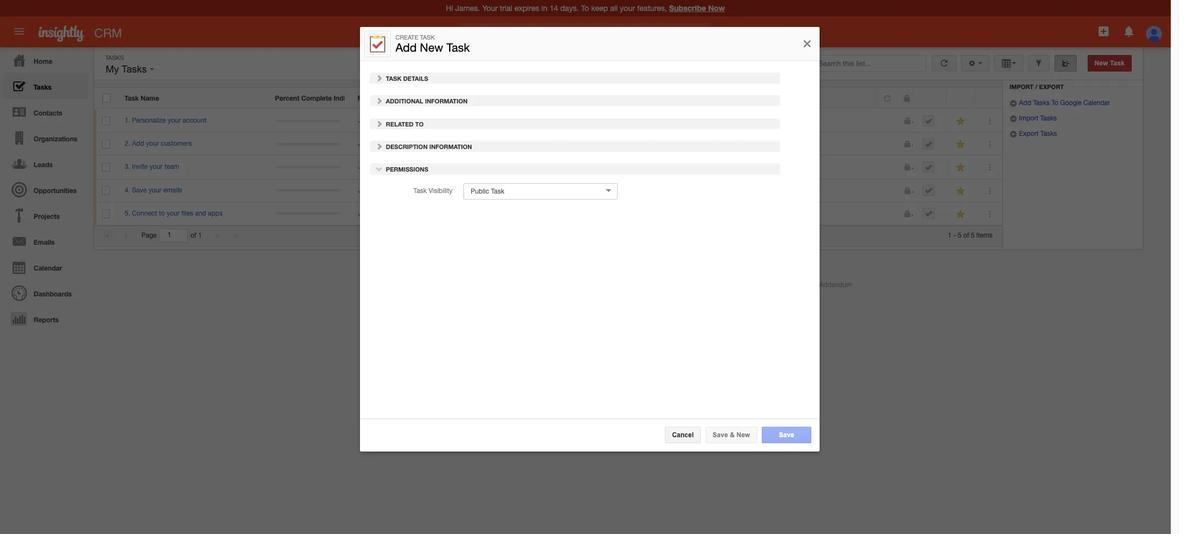 Task type: locate. For each thing, give the bounding box(es) containing it.
0 vertical spatial not started
[[734, 117, 768, 124]]

your up "3. invite your team"
[[146, 140, 159, 148]]

crm
[[94, 26, 122, 40]]

0 horizontal spatial of
[[191, 232, 196, 239]]

1 row from the top
[[94, 88, 1002, 108]]

processing
[[785, 281, 818, 289]]

1 horizontal spatial add
[[396, 40, 417, 54]]

navigation
[[0, 47, 88, 332]]

6 row from the top
[[94, 202, 1003, 226]]

navigation containing home
[[0, 47, 88, 332]]

1 not started cell from the top
[[725, 110, 876, 133]]

1 following image from the top
[[956, 139, 966, 150]]

chevron right image up responsible
[[375, 74, 383, 81]]

1 vertical spatial not started
[[734, 140, 768, 148]]

5 row from the top
[[94, 179, 1003, 202]]

1 horizontal spatial export
[[1039, 83, 1064, 90]]

0 vertical spatial import
[[1010, 83, 1034, 90]]

1 started from the top
[[746, 117, 768, 124]]

visibility
[[428, 187, 452, 195]]

import tasks
[[1017, 115, 1057, 122]]

row containing 4. save your emails
[[94, 179, 1003, 202]]

3 not started from the top
[[734, 163, 768, 171]]

create
[[396, 34, 418, 40]]

complete
[[301, 94, 332, 102]]

2 not started from the top
[[734, 140, 768, 148]]

row
[[94, 88, 1002, 108], [94, 110, 1003, 133], [94, 133, 1003, 156], [94, 156, 1003, 179], [94, 179, 1003, 202], [94, 202, 1003, 226]]

details
[[403, 74, 428, 81]]

1 down and
[[198, 232, 202, 239]]

chevron right image for task details
[[375, 74, 383, 81]]

1 - 5 of 5 items
[[948, 232, 993, 240]]

calendar right google
[[1084, 99, 1110, 107]]

chevron right image
[[375, 74, 383, 81], [375, 97, 383, 104]]

1 horizontal spatial of
[[964, 232, 969, 240]]

3. invite your team link
[[125, 163, 185, 171]]

chevron right image up chevron down image
[[375, 142, 383, 150]]

0 vertical spatial not
[[734, 117, 744, 124]]

new inside create task add new task
[[420, 40, 443, 54]]

None checkbox
[[102, 117, 110, 125], [102, 163, 110, 172], [102, 186, 110, 195], [102, 210, 110, 218], [102, 117, 110, 125], [102, 163, 110, 172], [102, 186, 110, 195], [102, 210, 110, 218]]

3 row from the top
[[94, 133, 1003, 156]]

save for save & new
[[713, 431, 728, 439]]

2 not from the top
[[734, 140, 744, 148]]

following image
[[956, 139, 966, 150], [956, 163, 966, 173], [956, 186, 966, 196], [956, 209, 966, 220]]

bin
[[1051, 70, 1062, 77]]

chevron right image for description information
[[375, 142, 383, 150]]

started for 2. add your customers
[[746, 140, 768, 148]]

1 horizontal spatial 5
[[971, 232, 975, 240]]

1 vertical spatial calendar
[[34, 264, 62, 273]]

information right description
[[429, 143, 472, 150]]

1 vertical spatial add
[[1019, 99, 1031, 107]]

add up the import tasks link
[[1019, 99, 1031, 107]]

1 horizontal spatial to
[[1052, 99, 1059, 107]]

1 vertical spatial not
[[734, 140, 744, 148]]

1
[[198, 232, 202, 239], [948, 232, 952, 240]]

row containing 5. connect to your files and apps
[[94, 202, 1003, 226]]

to left google
[[1052, 99, 1059, 107]]

to
[[159, 210, 165, 217]]

4 following image from the top
[[956, 209, 966, 220]]

2 vertical spatial started
[[746, 163, 768, 171]]

1 horizontal spatial save
[[713, 431, 728, 439]]

your left 'emails'
[[149, 186, 161, 194]]

of
[[191, 232, 196, 239], [964, 232, 969, 240]]

add
[[396, 40, 417, 54], [1019, 99, 1031, 107], [132, 140, 144, 148]]

cell
[[267, 110, 349, 133], [500, 110, 575, 133], [876, 110, 895, 133], [895, 110, 915, 133], [915, 110, 948, 133], [267, 133, 349, 156], [500, 133, 575, 156], [876, 133, 895, 156], [895, 133, 915, 156], [915, 133, 948, 156], [267, 156, 349, 179], [500, 156, 575, 179], [876, 156, 895, 179], [895, 156, 915, 179], [915, 156, 948, 179], [267, 179, 349, 202], [500, 179, 575, 202], [725, 179, 876, 202], [876, 179, 895, 202], [895, 179, 915, 202], [915, 179, 948, 202], [267, 202, 349, 226], [500, 202, 575, 226], [575, 202, 725, 226], [725, 202, 876, 226], [876, 202, 895, 226], [895, 202, 915, 226], [915, 202, 948, 226]]

not started for 1. personalize your account
[[734, 117, 768, 124]]

add tasks to google calendar
[[1017, 99, 1110, 107]]

2 started from the top
[[746, 140, 768, 148]]

import / export
[[1010, 83, 1064, 90]]

james peterson
[[358, 117, 406, 124], [583, 117, 631, 124], [358, 140, 406, 148], [583, 140, 631, 148], [358, 163, 406, 171], [583, 163, 631, 171], [358, 186, 406, 194], [583, 186, 631, 194], [358, 210, 406, 217]]

column header
[[875, 88, 895, 108], [895, 88, 914, 108]]

notifications image
[[1122, 25, 1136, 38]]

new right show sidebar image
[[1095, 59, 1108, 67]]

of down files on the left of the page
[[191, 232, 196, 239]]

peterson
[[379, 117, 406, 124], [604, 117, 631, 124], [379, 140, 406, 148], [604, 140, 631, 148], [379, 163, 406, 171], [604, 163, 631, 171], [379, 186, 406, 194], [604, 186, 631, 194], [379, 210, 406, 217]]

contacts link
[[3, 99, 88, 125]]

add new task dialog
[[360, 27, 820, 452]]

save left &
[[713, 431, 728, 439]]

following image for 3. invite your team
[[956, 163, 966, 173]]

press ctrl + space to group column header down display: grid image
[[975, 88, 1002, 108]]

your right to
[[167, 210, 180, 217]]

your left account
[[168, 117, 181, 124]]

1 vertical spatial chevron right image
[[375, 142, 383, 150]]

james
[[358, 117, 377, 124], [583, 117, 602, 124], [358, 140, 377, 148], [583, 140, 602, 148], [358, 163, 377, 171], [583, 163, 602, 171], [358, 186, 377, 194], [583, 186, 602, 194], [358, 210, 377, 217]]

2 vertical spatial not started
[[734, 163, 768, 171]]

0 vertical spatial new
[[420, 40, 443, 54]]

chevron right image left the related at the top of page
[[375, 119, 383, 127]]

2 vertical spatial add
[[132, 140, 144, 148]]

display: grid image
[[1001, 59, 1012, 67]]

2 press ctrl + space to group column header from the left
[[947, 88, 975, 108]]

chevron right image for related to
[[375, 119, 383, 127]]

new right &
[[736, 431, 750, 439]]

not for account
[[734, 117, 744, 124]]

4 row from the top
[[94, 156, 1003, 179]]

3 started from the top
[[746, 163, 768, 171]]

press ctrl + space to group column header down refresh list image
[[914, 88, 947, 108]]

chevron right image left additional
[[375, 97, 383, 104]]

0 vertical spatial to
[[1052, 99, 1059, 107]]

1 chevron right image from the top
[[375, 74, 383, 81]]

2 vertical spatial not
[[734, 163, 744, 171]]

row group
[[94, 110, 1003, 226]]

home
[[34, 57, 52, 66]]

organizations
[[34, 135, 77, 143]]

calendar
[[1084, 99, 1110, 107], [34, 264, 62, 273]]

0 vertical spatial chevron right image
[[375, 119, 383, 127]]

1 press ctrl + space to group column header from the left
[[914, 88, 947, 108]]

calendar up dashboards link
[[34, 264, 62, 273]]

1 vertical spatial export
[[1019, 130, 1039, 138]]

0 horizontal spatial add
[[132, 140, 144, 148]]

add right 2.
[[132, 140, 144, 148]]

5. connect to your files and apps link
[[125, 210, 228, 217]]

new
[[420, 40, 443, 54], [1095, 59, 1108, 67], [736, 431, 750, 439]]

press ctrl + space to group column header
[[914, 88, 947, 108], [947, 88, 975, 108], [975, 88, 1002, 108]]

james peterson link
[[358, 117, 406, 124], [583, 117, 631, 124], [358, 140, 406, 148], [583, 140, 631, 148], [358, 163, 406, 171], [583, 163, 631, 171], [358, 186, 406, 194], [583, 186, 631, 194], [358, 210, 406, 217]]

0 vertical spatial chevron right image
[[375, 74, 383, 81]]

team
[[164, 163, 179, 171]]

3 not started cell from the top
[[725, 156, 876, 179]]

home link
[[3, 47, 88, 73]]

chevron down image
[[375, 165, 383, 173]]

2 chevron right image from the top
[[375, 142, 383, 150]]

5
[[958, 232, 962, 240], [971, 232, 975, 240]]

1 vertical spatial to
[[415, 120, 423, 127]]

1 not from the top
[[734, 117, 744, 124]]

information down details
[[425, 97, 467, 104]]

subscribe now
[[669, 3, 725, 13]]

task owner
[[583, 94, 620, 102]]

information for additional information
[[425, 97, 467, 104]]

0 horizontal spatial to
[[415, 120, 423, 127]]

tasks up contacts link
[[34, 83, 52, 91]]

export down the import tasks link
[[1019, 130, 1039, 138]]

not started cell for 1. personalize your account
[[725, 110, 876, 133]]

save right &
[[779, 431, 794, 439]]

import left /
[[1010, 83, 1034, 90]]

cancel button
[[665, 427, 701, 444]]

following image for 2. add your customers
[[956, 139, 966, 150]]

import
[[1010, 83, 1034, 90], [1019, 115, 1039, 122]]

5 left items
[[971, 232, 975, 240]]

1 vertical spatial chevron right image
[[375, 97, 383, 104]]

1 horizontal spatial new
[[736, 431, 750, 439]]

tasks my tasks
[[105, 55, 150, 75]]

your left team
[[150, 163, 163, 171]]

export
[[1039, 83, 1064, 90], [1019, 130, 1039, 138]]

1 5 from the left
[[958, 232, 962, 240]]

2 chevron right image from the top
[[375, 97, 383, 104]]

2 not started cell from the top
[[725, 133, 876, 156]]

1 vertical spatial started
[[746, 140, 768, 148]]

new right create
[[420, 40, 443, 54]]

3 following image from the top
[[956, 186, 966, 196]]

leads link
[[3, 151, 88, 177]]

new task
[[1095, 59, 1125, 67]]

1 column header from the left
[[875, 88, 895, 108]]

add tasks to google calendar link
[[1010, 99, 1110, 107]]

reports
[[34, 316, 59, 324]]

1 vertical spatial information
[[429, 143, 472, 150]]

not
[[734, 117, 744, 124], [734, 140, 744, 148], [734, 163, 744, 171]]

0 horizontal spatial new
[[420, 40, 443, 54]]

task details
[[384, 74, 428, 81]]

add inside row
[[132, 140, 144, 148]]

2 row from the top
[[94, 110, 1003, 133]]

1.
[[125, 117, 130, 124]]

user
[[398, 94, 413, 102]]

tasks right my
[[121, 64, 147, 75]]

save
[[132, 186, 147, 194], [713, 431, 728, 439], [779, 431, 794, 439]]

recycle
[[1021, 70, 1050, 77]]

files
[[181, 210, 193, 217]]

5 right -
[[958, 232, 962, 240]]

4.
[[125, 186, 130, 194]]

press ctrl + space to group column header up following image
[[947, 88, 975, 108]]

import up export tasks "link"
[[1019, 115, 1039, 122]]

1 vertical spatial import
[[1019, 115, 1039, 122]]

save right 4.
[[132, 186, 147, 194]]

2. add your customers link
[[125, 140, 197, 148]]

3.
[[125, 163, 130, 171]]

to right the related at the top of page
[[415, 120, 423, 127]]

1 vertical spatial new
[[1095, 59, 1108, 67]]

1 left -
[[948, 232, 952, 240]]

0 vertical spatial started
[[746, 117, 768, 124]]

not started for 2. add your customers
[[734, 140, 768, 148]]

new inside button
[[736, 431, 750, 439]]

2 vertical spatial new
[[736, 431, 750, 439]]

dashboards link
[[3, 280, 88, 306]]

None checkbox
[[102, 94, 111, 102], [102, 140, 110, 149], [102, 94, 111, 102], [102, 140, 110, 149]]

chevron right image
[[375, 119, 383, 127], [375, 142, 383, 150]]

add up task details
[[396, 40, 417, 54]]

2 horizontal spatial save
[[779, 431, 794, 439]]

save inside save & new button
[[713, 431, 728, 439]]

0 vertical spatial add
[[396, 40, 417, 54]]

information
[[425, 97, 467, 104], [429, 143, 472, 150]]

import tasks link
[[1010, 115, 1057, 122]]

1 not started from the top
[[734, 117, 768, 124]]

export tasks
[[1017, 130, 1057, 138]]

percent complete indicator responsible user
[[275, 94, 413, 102]]

opportunities
[[34, 187, 77, 195]]

not started cell
[[725, 110, 876, 133], [725, 133, 876, 156], [725, 156, 876, 179]]

2 following image from the top
[[956, 163, 966, 173]]

3 not from the top
[[734, 163, 744, 171]]

of right -
[[964, 232, 969, 240]]

row group containing 1. personalize your account
[[94, 110, 1003, 226]]

save inside save button
[[779, 431, 794, 439]]

export down bin
[[1039, 83, 1064, 90]]

1 chevron right image from the top
[[375, 119, 383, 127]]

your for emails
[[149, 186, 161, 194]]

opportunities link
[[3, 177, 88, 203]]

to
[[1052, 99, 1059, 107], [415, 120, 423, 127]]

0 horizontal spatial calendar
[[34, 264, 62, 273]]

2 horizontal spatial add
[[1019, 99, 1031, 107]]

related to
[[384, 120, 423, 127]]

0 vertical spatial export
[[1039, 83, 1064, 90]]

0 vertical spatial information
[[425, 97, 467, 104]]

2 5 from the left
[[971, 232, 975, 240]]

0 horizontal spatial 5
[[958, 232, 962, 240]]

tasks
[[105, 55, 124, 61], [121, 64, 147, 75], [34, 83, 52, 91], [1033, 99, 1050, 107], [1040, 115, 1057, 122], [1041, 130, 1057, 138]]

started
[[746, 117, 768, 124], [746, 140, 768, 148], [746, 163, 768, 171]]

0 horizontal spatial save
[[132, 186, 147, 194]]

0 vertical spatial calendar
[[1084, 99, 1110, 107]]

started for 1. personalize your account
[[746, 117, 768, 124]]



Task type: describe. For each thing, give the bounding box(es) containing it.
not started for 3. invite your team
[[734, 163, 768, 171]]

permissions
[[384, 165, 428, 173]]

and
[[195, 210, 206, 217]]

export tasks link
[[1010, 130, 1057, 138]]

responsible
[[358, 94, 396, 102]]

4. save your emails link
[[125, 186, 188, 194]]

addendum
[[820, 281, 852, 289]]

organizations link
[[3, 125, 88, 151]]

new task link
[[1088, 55, 1132, 72]]

projects link
[[3, 203, 88, 228]]

chevron right image for additional information
[[375, 97, 383, 104]]

not for customers
[[734, 140, 744, 148]]

tasks down import tasks
[[1041, 130, 1057, 138]]

tasks inside navigation
[[34, 83, 52, 91]]

recycle bin
[[1021, 70, 1062, 77]]

import for import / export
[[1010, 83, 1034, 90]]

reports link
[[3, 306, 88, 332]]

Search all data.... text field
[[494, 23, 711, 43]]

tasks up my
[[105, 55, 124, 61]]

recycle bin link
[[1010, 70, 1067, 79]]

not started cell for 3. invite your team
[[725, 156, 876, 179]]

3 press ctrl + space to group column header from the left
[[975, 88, 1002, 108]]

row containing 3. invite your team
[[94, 156, 1003, 179]]

related
[[386, 120, 413, 127]]

5.
[[125, 210, 130, 217]]

data processing addendum
[[769, 281, 852, 289]]

your for customers
[[146, 140, 159, 148]]

started for 3. invite your team
[[746, 163, 768, 171]]

of 1
[[191, 232, 202, 239]]

page
[[141, 232, 157, 239]]

emails
[[34, 238, 55, 247]]

2 column header from the left
[[895, 88, 914, 108]]

row containing 2. add your customers
[[94, 133, 1003, 156]]

row containing 1. personalize your account
[[94, 110, 1003, 133]]

additional
[[386, 97, 423, 104]]

save for save button
[[779, 431, 794, 439]]

calendar link
[[3, 254, 88, 280]]

date
[[508, 94, 523, 102]]

1. personalize your account link
[[125, 117, 212, 124]]

following image
[[956, 116, 966, 127]]

additional information
[[384, 97, 467, 104]]

tasks up import tasks
[[1033, 99, 1050, 107]]

owner
[[599, 94, 620, 102]]

indicator
[[334, 94, 362, 102]]

add inside create task add new task
[[396, 40, 417, 54]]

not for team
[[734, 163, 744, 171]]

customers
[[161, 140, 192, 148]]

close image
[[802, 37, 813, 50]]

my
[[106, 64, 119, 75]]

calendar inside navigation
[[34, 264, 62, 273]]

cancel
[[672, 431, 694, 439]]

3. invite your team
[[125, 163, 179, 171]]

name
[[141, 94, 159, 102]]

information for description information
[[429, 143, 472, 150]]

connect
[[132, 210, 157, 217]]

show sidebar image
[[1062, 59, 1070, 67]]

status
[[733, 94, 753, 102]]

your for team
[[150, 163, 163, 171]]

following image for 5. connect to your files and apps
[[956, 209, 966, 220]]

data processing addendum link
[[769, 281, 852, 289]]

not started cell for 2. add your customers
[[725, 133, 876, 156]]

percent
[[275, 94, 299, 102]]

now
[[708, 3, 725, 13]]

invite
[[132, 163, 148, 171]]

save & new
[[713, 431, 750, 439]]

create task add new task
[[396, 34, 470, 54]]

leads
[[34, 161, 53, 169]]

data
[[769, 281, 783, 289]]

row containing task name
[[94, 88, 1002, 108]]

0 horizontal spatial export
[[1019, 130, 1039, 138]]

emails
[[163, 186, 182, 194]]

dashboards
[[34, 290, 72, 298]]

subscribe now link
[[669, 3, 725, 13]]

1 horizontal spatial calendar
[[1084, 99, 1110, 107]]

all link
[[460, 23, 494, 43]]

save inside row
[[132, 186, 147, 194]]

tasks down add tasks to google calendar link
[[1040, 115, 1057, 122]]

Search this list... text field
[[803, 55, 927, 72]]

following image for 4. save your emails
[[956, 186, 966, 196]]

tasks link
[[3, 73, 88, 99]]

projects
[[34, 213, 60, 221]]

personalize
[[132, 117, 166, 124]]

all
[[471, 29, 480, 37]]

0 horizontal spatial 1
[[198, 232, 202, 239]]

task visibility
[[413, 187, 452, 195]]

refresh list image
[[939, 59, 950, 67]]

my tasks button
[[103, 61, 157, 78]]

emails link
[[3, 228, 88, 254]]

account
[[183, 117, 207, 124]]

description
[[386, 143, 427, 150]]

task name
[[124, 94, 159, 102]]

subscribe
[[669, 3, 706, 13]]

date due
[[508, 94, 537, 102]]

your for account
[[168, 117, 181, 124]]

-
[[954, 232, 956, 240]]

2 horizontal spatial new
[[1095, 59, 1108, 67]]

import for import tasks
[[1019, 115, 1039, 122]]

save button
[[762, 427, 811, 444]]

1 horizontal spatial 1
[[948, 232, 952, 240]]

to inside add new task 'dialog'
[[415, 120, 423, 127]]

2.
[[125, 140, 130, 148]]

save & new button
[[705, 427, 757, 444]]

5. connect to your files and apps
[[125, 210, 223, 217]]

&
[[730, 431, 735, 439]]

apps
[[208, 210, 223, 217]]

/
[[1035, 83, 1038, 90]]

google
[[1060, 99, 1082, 107]]

due
[[525, 94, 537, 102]]



Task type: vqa. For each thing, say whether or not it's contained in the screenshot.
the topmost the New
yes



